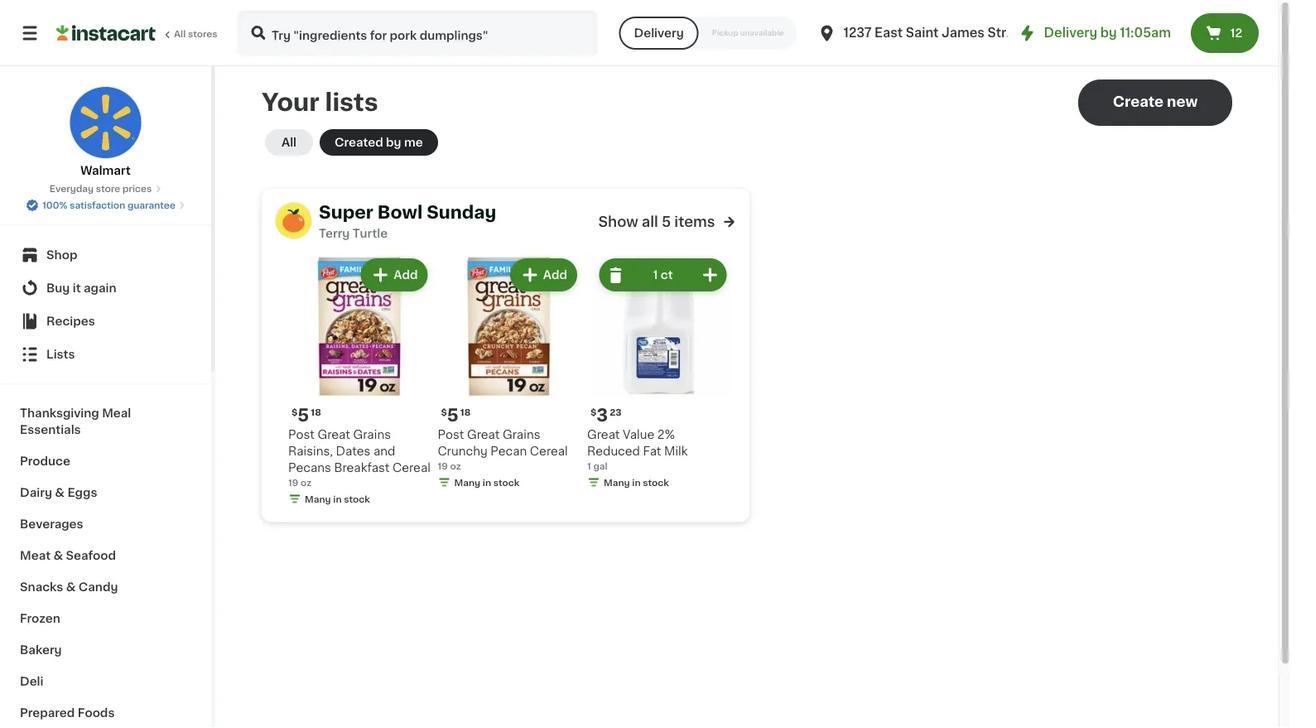 Task type: vqa. For each thing, say whether or not it's contained in the screenshot.
Walmart
yes



Task type: describe. For each thing, give the bounding box(es) containing it.
all button
[[265, 129, 313, 156]]

all for all stores
[[174, 29, 186, 39]]

thanksgiving
[[20, 407, 99, 419]]

great for raisins,
[[318, 429, 350, 440]]

raisins,
[[288, 445, 333, 457]]

lists
[[325, 91, 378, 114]]

store
[[96, 184, 120, 193]]

shop link
[[10, 239, 201, 272]]

19 inside post great grains raisins, dates and pecans breakfast cereal 19 oz
[[288, 478, 298, 487]]

value
[[623, 429, 654, 440]]

meat
[[20, 550, 51, 562]]

breakfast
[[334, 462, 390, 473]]

thanksgiving meal essentials link
[[10, 398, 201, 446]]

created by me
[[335, 137, 423, 148]]

create
[[1113, 95, 1164, 109]]

thanksgiving meal essentials
[[20, 407, 131, 436]]

great inside "great value 2% reduced fat milk 1 gal"
[[587, 429, 620, 440]]

meat & seafood
[[20, 550, 116, 562]]

0 vertical spatial 1
[[653, 269, 658, 281]]

stock for fat
[[643, 478, 669, 487]]

remove great value 2% reduced fat milk image
[[606, 265, 626, 285]]

5 for post great grains crunchy pecan cereal
[[447, 407, 459, 424]]

add for post great grains crunchy pecan cereal
[[543, 269, 567, 281]]

show all 5 items
[[598, 215, 715, 229]]

created by me button
[[320, 129, 438, 156]]

grains for dates
[[353, 429, 391, 440]]

meal
[[102, 407, 131, 419]]

terry
[[319, 228, 350, 239]]

prepared
[[20, 707, 75, 719]]

walmart link
[[69, 86, 142, 179]]

many in stock for breakfast
[[305, 494, 370, 504]]

$ for great value 2% reduced fat milk
[[591, 407, 597, 417]]

great for crunchy
[[467, 429, 500, 440]]

snacks & candy
[[20, 581, 118, 593]]

everyday store prices
[[49, 184, 152, 193]]

& for dairy
[[55, 487, 65, 499]]

deli
[[20, 676, 43, 687]]

james
[[942, 27, 985, 39]]

again
[[84, 282, 116, 294]]

snacks & candy link
[[10, 571, 201, 603]]

essentials
[[20, 424, 81, 436]]

create new button
[[1078, 80, 1232, 126]]

frozen link
[[10, 603, 201, 634]]

fat
[[643, 445, 661, 457]]

post great grains raisins, dates and pecans breakfast cereal 19 oz
[[288, 429, 431, 487]]

in for oz
[[483, 478, 491, 487]]

post for post great grains crunchy pecan cereal
[[438, 429, 464, 440]]

eggs
[[67, 487, 97, 499]]

sunday
[[427, 203, 496, 221]]

2 horizontal spatial 5
[[662, 215, 671, 229]]

reduced
[[587, 445, 640, 457]]

meat & seafood link
[[10, 540, 201, 571]]

crunchy
[[438, 445, 488, 457]]

many in stock for gal
[[604, 478, 669, 487]]

1 ct
[[653, 269, 673, 281]]

frozen
[[20, 613, 60, 624]]

stock for dates
[[344, 494, 370, 504]]

12 button
[[1191, 13, 1259, 53]]

delivery for delivery by 11:05am
[[1044, 27, 1097, 39]]

me
[[404, 137, 423, 148]]

walmart
[[80, 165, 131, 176]]

11:05am
[[1120, 27, 1171, 39]]

prices
[[122, 184, 152, 193]]

post great grains crunchy pecan cereal 19 oz
[[438, 429, 568, 470]]

dates
[[336, 445, 371, 457]]

buy
[[46, 282, 70, 294]]

23
[[610, 407, 622, 417]]

many in stock for oz
[[454, 478, 520, 487]]

prepared foods
[[20, 707, 115, 719]]

many for oz
[[454, 478, 481, 487]]

ct
[[661, 269, 673, 281]]

19 inside post great grains crunchy pecan cereal 19 oz
[[438, 461, 448, 470]]

beverages link
[[10, 509, 201, 540]]

everyday store prices link
[[49, 182, 162, 195]]

12
[[1230, 27, 1243, 39]]

produce
[[20, 456, 70, 467]]

add for post great grains raisins, dates and pecans breakfast cereal
[[394, 269, 418, 281]]

candy
[[79, 581, 118, 593]]

add button for post great grains raisins, dates and pecans breakfast cereal
[[362, 260, 426, 290]]

your
[[262, 91, 320, 114]]

produce link
[[10, 446, 201, 477]]

satisfaction
[[70, 201, 125, 210]]

bakery
[[20, 644, 62, 656]]

guarantee
[[128, 201, 175, 210]]

by for delivery
[[1100, 27, 1117, 39]]

all stores link
[[56, 10, 219, 56]]

product group containing 3
[[587, 255, 730, 492]]

& for snacks
[[66, 581, 76, 593]]

$ 5 18 for post great grains crunchy pecan cereal
[[441, 407, 471, 424]]

oz inside post great grains crunchy pecan cereal 19 oz
[[450, 461, 461, 470]]

beverages
[[20, 518, 83, 530]]



Task type: locate. For each thing, give the bounding box(es) containing it.
shop
[[46, 249, 77, 261]]

by left 11:05am
[[1100, 27, 1117, 39]]

great value 2% reduced fat milk 1 gal
[[587, 429, 688, 470]]

$ 5 18 up crunchy
[[441, 407, 471, 424]]

$ 5 18 up raisins,
[[292, 407, 321, 424]]

$ 5 18 for post great grains raisins, dates and pecans breakfast cereal
[[292, 407, 321, 424]]

1 horizontal spatial 19
[[438, 461, 448, 470]]

0 horizontal spatial add button
[[362, 260, 426, 290]]

add button left remove great value 2% reduced fat milk icon
[[512, 260, 576, 290]]

in down the breakfast in the left bottom of the page
[[333, 494, 342, 504]]

1 horizontal spatial cereal
[[530, 445, 568, 457]]

0 horizontal spatial cereal
[[393, 462, 431, 473]]

0 vertical spatial 19
[[438, 461, 448, 470]]

3
[[597, 407, 608, 424]]

oz inside post great grains raisins, dates and pecans breakfast cereal 19 oz
[[301, 478, 312, 487]]

2 vertical spatial &
[[66, 581, 76, 593]]

$ up crunchy
[[441, 407, 447, 417]]

all for all
[[282, 137, 297, 148]]

snacks
[[20, 581, 63, 593]]

buy it again
[[46, 282, 116, 294]]

post inside post great grains crunchy pecan cereal 19 oz
[[438, 429, 464, 440]]

2 grains from the left
[[503, 429, 540, 440]]

grains inside post great grains raisins, dates and pecans breakfast cereal 19 oz
[[353, 429, 391, 440]]

in for breakfast
[[333, 494, 342, 504]]

all
[[642, 215, 658, 229]]

buy it again link
[[10, 272, 201, 305]]

18
[[311, 407, 321, 417], [460, 407, 471, 417]]

1 vertical spatial &
[[53, 550, 63, 562]]

0 horizontal spatial $
[[292, 407, 298, 417]]

5 right all
[[662, 215, 671, 229]]

instacart logo image
[[56, 23, 156, 43]]

add down super bowl sunday terry turtle on the left top of page
[[394, 269, 418, 281]]

oz
[[450, 461, 461, 470], [301, 478, 312, 487]]

2 horizontal spatial great
[[587, 429, 620, 440]]

1237
[[843, 27, 872, 39]]

add
[[394, 269, 418, 281], [543, 269, 567, 281]]

in down post great grains crunchy pecan cereal 19 oz at left bottom
[[483, 478, 491, 487]]

many for breakfast
[[305, 494, 331, 504]]

by inside the delivery by 11:05am link
[[1100, 27, 1117, 39]]

by for created
[[386, 137, 401, 148]]

5 up raisins,
[[298, 407, 309, 424]]

0 horizontal spatial 5
[[298, 407, 309, 424]]

dairy
[[20, 487, 52, 499]]

1 vertical spatial cereal
[[393, 462, 431, 473]]

1 horizontal spatial many in stock
[[454, 478, 520, 487]]

&
[[55, 487, 65, 499], [53, 550, 63, 562], [66, 581, 76, 593]]

cereal inside post great grains raisins, dates and pecans breakfast cereal 19 oz
[[393, 462, 431, 473]]

super bowl sunday terry turtle
[[319, 203, 496, 239]]

dairy & eggs link
[[10, 477, 201, 509]]

product group
[[288, 255, 431, 509], [438, 255, 581, 492], [587, 255, 730, 492]]

0 horizontal spatial product group
[[288, 255, 431, 509]]

1 horizontal spatial stock
[[493, 478, 520, 487]]

grains up pecan
[[503, 429, 540, 440]]

new
[[1167, 95, 1198, 109]]

$ for post great grains raisins, dates and pecans breakfast cereal
[[292, 407, 298, 417]]

1 $ 5 18 from the left
[[292, 407, 321, 424]]

created
[[335, 137, 383, 148]]

19 down 'pecans'
[[288, 478, 298, 487]]

add button for post great grains crunchy pecan cereal
[[512, 260, 576, 290]]

100% satisfaction guarantee button
[[26, 195, 185, 212]]

1 vertical spatial 1
[[587, 461, 591, 470]]

many in stock down post great grains crunchy pecan cereal 19 oz at left bottom
[[454, 478, 520, 487]]

by left me on the top
[[386, 137, 401, 148]]

street
[[988, 27, 1027, 39]]

1237 east saint james street button
[[817, 10, 1027, 56]]

many in stock
[[454, 478, 520, 487], [604, 478, 669, 487], [305, 494, 370, 504]]

2 great from the left
[[467, 429, 500, 440]]

0 horizontal spatial 19
[[288, 478, 298, 487]]

post up crunchy
[[438, 429, 464, 440]]

1 horizontal spatial delivery
[[1044, 27, 1097, 39]]

19
[[438, 461, 448, 470], [288, 478, 298, 487]]

0 horizontal spatial grains
[[353, 429, 391, 440]]

all stores
[[174, 29, 218, 39]]

by inside created by me button
[[386, 137, 401, 148]]

east
[[875, 27, 903, 39]]

saint
[[906, 27, 939, 39]]

0 horizontal spatial $ 5 18
[[292, 407, 321, 424]]

0 horizontal spatial many
[[305, 494, 331, 504]]

2 post from the left
[[438, 429, 464, 440]]

delivery by 11:05am link
[[1018, 23, 1171, 43]]

5 for post great grains raisins, dates and pecans breakfast cereal
[[298, 407, 309, 424]]

2 horizontal spatial product group
[[587, 255, 730, 492]]

stores
[[188, 29, 218, 39]]

$
[[292, 407, 298, 417], [441, 407, 447, 417], [591, 407, 597, 417]]

1 horizontal spatial oz
[[450, 461, 461, 470]]

1 18 from the left
[[311, 407, 321, 417]]

1 great from the left
[[318, 429, 350, 440]]

lists link
[[10, 338, 201, 371]]

$ up raisins,
[[292, 407, 298, 417]]

great up crunchy
[[467, 429, 500, 440]]

post for post great grains raisins, dates and pecans breakfast cereal
[[288, 429, 315, 440]]

$ 5 18
[[292, 407, 321, 424], [441, 407, 471, 424]]

0 vertical spatial oz
[[450, 461, 461, 470]]

your lists
[[262, 91, 378, 114]]

$ left 23 at the bottom of page
[[591, 407, 597, 417]]

0 horizontal spatial 18
[[311, 407, 321, 417]]

1 horizontal spatial product group
[[438, 255, 581, 492]]

recipes
[[46, 316, 95, 327]]

cereal
[[530, 445, 568, 457], [393, 462, 431, 473]]

None search field
[[237, 10, 598, 56]]

18 up raisins,
[[311, 407, 321, 417]]

1 horizontal spatial grains
[[503, 429, 540, 440]]

add button down turtle
[[362, 260, 426, 290]]

1 left ct
[[653, 269, 658, 281]]

stock down fat
[[643, 478, 669, 487]]

delivery button
[[619, 17, 699, 50]]

post
[[288, 429, 315, 440], [438, 429, 464, 440]]

pecan
[[491, 445, 527, 457]]

1 horizontal spatial 18
[[460, 407, 471, 417]]

0 vertical spatial &
[[55, 487, 65, 499]]

great down 3
[[587, 429, 620, 440]]

1 horizontal spatial post
[[438, 429, 464, 440]]

& left eggs
[[55, 487, 65, 499]]

1 left gal
[[587, 461, 591, 470]]

super
[[319, 203, 373, 221]]

1 vertical spatial all
[[282, 137, 297, 148]]

1 horizontal spatial 1
[[653, 269, 658, 281]]

& left candy
[[66, 581, 76, 593]]

everyday
[[49, 184, 94, 193]]

& inside dairy & eggs link
[[55, 487, 65, 499]]

all left stores
[[174, 29, 186, 39]]

0 horizontal spatial stock
[[344, 494, 370, 504]]

0 horizontal spatial by
[[386, 137, 401, 148]]

0 horizontal spatial great
[[318, 429, 350, 440]]

oz down 'pecans'
[[301, 478, 312, 487]]

and
[[373, 445, 395, 457]]

0 horizontal spatial delivery
[[634, 27, 684, 39]]

add button
[[362, 260, 426, 290], [512, 260, 576, 290]]

prepared foods link
[[10, 697, 201, 727]]

lists
[[46, 349, 75, 360]]

1 horizontal spatial add
[[543, 269, 567, 281]]

stock down pecan
[[493, 478, 520, 487]]

create new
[[1113, 95, 1198, 109]]

& inside "meat & seafood" link
[[53, 550, 63, 562]]

grains inside post great grains crunchy pecan cereal 19 oz
[[503, 429, 540, 440]]

2 horizontal spatial $
[[591, 407, 597, 417]]

turtle
[[353, 228, 388, 239]]

0 horizontal spatial oz
[[301, 478, 312, 487]]

1 post from the left
[[288, 429, 315, 440]]

2 add button from the left
[[512, 260, 576, 290]]

100%
[[42, 201, 67, 210]]

1 vertical spatial oz
[[301, 478, 312, 487]]

grains up the and
[[353, 429, 391, 440]]

delivery inside "button"
[[634, 27, 684, 39]]

Search field
[[239, 12, 596, 55]]

0 vertical spatial cereal
[[530, 445, 568, 457]]

1 grains from the left
[[353, 429, 391, 440]]

walmart logo image
[[69, 86, 142, 159]]

1 horizontal spatial by
[[1100, 27, 1117, 39]]

all down your
[[282, 137, 297, 148]]

2 horizontal spatial many in stock
[[604, 478, 669, 487]]

increment quantity of great value 2% reduced fat milk image
[[700, 265, 720, 285]]

bowl
[[377, 203, 423, 221]]

2 horizontal spatial stock
[[643, 478, 669, 487]]

0 vertical spatial by
[[1100, 27, 1117, 39]]

$ for post great grains crunchy pecan cereal
[[441, 407, 447, 417]]

service type group
[[619, 17, 797, 50]]

0 vertical spatial all
[[174, 29, 186, 39]]

100% satisfaction guarantee
[[42, 201, 175, 210]]

2 18 from the left
[[460, 407, 471, 417]]

many down 'pecans'
[[305, 494, 331, 504]]

0 horizontal spatial all
[[174, 29, 186, 39]]

0 horizontal spatial add
[[394, 269, 418, 281]]

3 great from the left
[[587, 429, 620, 440]]

dairy & eggs
[[20, 487, 97, 499]]

1 horizontal spatial $ 5 18
[[441, 407, 471, 424]]

1 vertical spatial 19
[[288, 478, 298, 487]]

1 vertical spatial by
[[386, 137, 401, 148]]

great inside post great grains crunchy pecan cereal 19 oz
[[467, 429, 500, 440]]

2 add from the left
[[543, 269, 567, 281]]

add left remove great value 2% reduced fat milk icon
[[543, 269, 567, 281]]

18 up crunchy
[[460, 407, 471, 417]]

2 $ from the left
[[441, 407, 447, 417]]

post inside post great grains raisins, dates and pecans breakfast cereal 19 oz
[[288, 429, 315, 440]]

items
[[674, 215, 715, 229]]

0 horizontal spatial many in stock
[[305, 494, 370, 504]]

milk
[[664, 445, 688, 457]]

stock for pecan
[[493, 478, 520, 487]]

2 horizontal spatial many
[[604, 478, 630, 487]]

& for meat
[[53, 550, 63, 562]]

in for gal
[[632, 478, 641, 487]]

many down crunchy
[[454, 478, 481, 487]]

& right meat at left bottom
[[53, 550, 63, 562]]

delivery by 11:05am
[[1044, 27, 1171, 39]]

show
[[598, 215, 638, 229]]

great inside post great grains raisins, dates and pecans breakfast cereal 19 oz
[[318, 429, 350, 440]]

grains for pecan
[[503, 429, 540, 440]]

19 down crunchy
[[438, 461, 448, 470]]

1 product group from the left
[[288, 255, 431, 509]]

in
[[483, 478, 491, 487], [632, 478, 641, 487], [333, 494, 342, 504]]

in down "great value 2% reduced fat milk 1 gal"
[[632, 478, 641, 487]]

& inside snacks & candy link
[[66, 581, 76, 593]]

oz down crunchy
[[450, 461, 461, 470]]

many in stock down the breakfast in the left bottom of the page
[[305, 494, 370, 504]]

2 horizontal spatial in
[[632, 478, 641, 487]]

2 $ 5 18 from the left
[[441, 407, 471, 424]]

many in stock down "great value 2% reduced fat milk 1 gal"
[[604, 478, 669, 487]]

3 product group from the left
[[587, 255, 730, 492]]

0 horizontal spatial post
[[288, 429, 315, 440]]

great up dates
[[318, 429, 350, 440]]

$ 3 23
[[591, 407, 622, 424]]

1 horizontal spatial many
[[454, 478, 481, 487]]

1 horizontal spatial 5
[[447, 407, 459, 424]]

bakery link
[[10, 634, 201, 666]]

many for gal
[[604, 478, 630, 487]]

1 add from the left
[[394, 269, 418, 281]]

1 $ from the left
[[292, 407, 298, 417]]

all inside "link"
[[174, 29, 186, 39]]

$ inside $ 3 23
[[591, 407, 597, 417]]

1 add button from the left
[[362, 260, 426, 290]]

all
[[174, 29, 186, 39], [282, 137, 297, 148]]

gal
[[593, 461, 608, 470]]

18 for post great grains crunchy pecan cereal
[[460, 407, 471, 417]]

1237 east saint james street
[[843, 27, 1027, 39]]

0 horizontal spatial in
[[333, 494, 342, 504]]

seafood
[[66, 550, 116, 562]]

post up raisins,
[[288, 429, 315, 440]]

3 $ from the left
[[591, 407, 597, 417]]

1 horizontal spatial great
[[467, 429, 500, 440]]

2 product group from the left
[[438, 255, 581, 492]]

1 horizontal spatial in
[[483, 478, 491, 487]]

recipes link
[[10, 305, 201, 338]]

5 up crunchy
[[447, 407, 459, 424]]

1 horizontal spatial add button
[[512, 260, 576, 290]]

1 horizontal spatial $
[[441, 407, 447, 417]]

cereal right pecan
[[530, 445, 568, 457]]

5
[[662, 215, 671, 229], [298, 407, 309, 424], [447, 407, 459, 424]]

1 horizontal spatial all
[[282, 137, 297, 148]]

0 horizontal spatial 1
[[587, 461, 591, 470]]

18 for post great grains raisins, dates and pecans breakfast cereal
[[311, 407, 321, 417]]

delivery for delivery
[[634, 27, 684, 39]]

all inside button
[[282, 137, 297, 148]]

by
[[1100, 27, 1117, 39], [386, 137, 401, 148]]

2%
[[657, 429, 675, 440]]

foods
[[78, 707, 115, 719]]

1 inside "great value 2% reduced fat milk 1 gal"
[[587, 461, 591, 470]]

many down gal
[[604, 478, 630, 487]]

stock down the breakfast in the left bottom of the page
[[344, 494, 370, 504]]

grains
[[353, 429, 391, 440], [503, 429, 540, 440]]

cereal down the and
[[393, 462, 431, 473]]

cereal inside post great grains crunchy pecan cereal 19 oz
[[530, 445, 568, 457]]



